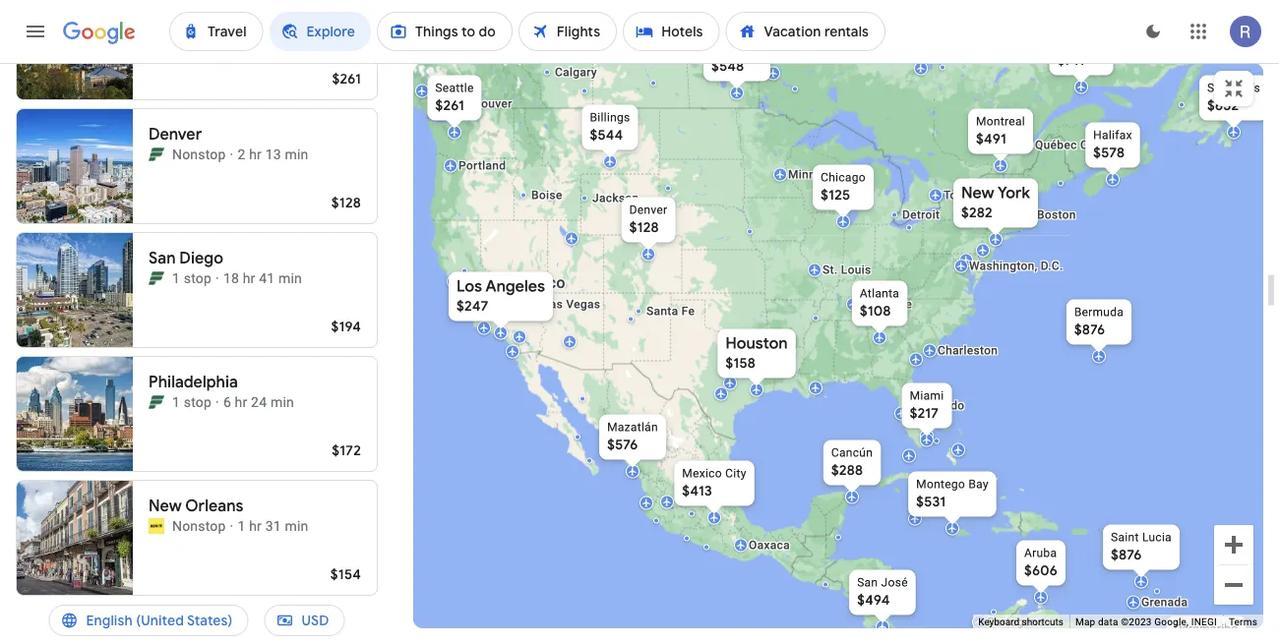 Task type: vqa. For each thing, say whether or not it's contained in the screenshot.
10 – 17 on the bottom left of the page
no



Task type: locate. For each thing, give the bounding box(es) containing it.
hr right 2
[[249, 146, 262, 162]]

0 horizontal spatial $876
[[1075, 321, 1106, 339]]

1 vertical spatial denver
[[630, 203, 668, 217]]

217 US dollars text field
[[910, 405, 939, 423]]

aruba $606
[[1025, 547, 1058, 580]]

876 us dollars text field down bermuda
[[1075, 321, 1106, 339]]

1 vertical spatial frontier image
[[149, 395, 164, 411]]

data
[[1099, 617, 1119, 629]]

0 vertical spatial 1
[[172, 270, 180, 287]]

hr for 24
[[235, 394, 248, 411]]

min for 1 hr 31 min
[[285, 518, 309, 535]]

0 vertical spatial city
[[1081, 138, 1103, 152]]

cancún
[[832, 446, 873, 460]]

map region
[[313, 0, 1280, 645]]

1 nonstop from the top
[[172, 146, 226, 162]]

st. left louis
[[823, 263, 838, 277]]

0 vertical spatial orlando
[[922, 399, 965, 413]]

 image
[[230, 145, 234, 164], [230, 517, 234, 537]]

portland
[[459, 159, 506, 173]]

1 1 stop from the top
[[172, 270, 212, 287]]

$413
[[683, 483, 713, 501]]

$247
[[457, 298, 489, 316]]

1 vertical spatial  image
[[230, 517, 234, 537]]

vegas
[[566, 298, 601, 312]]

876 us dollars text field for lucia
[[1112, 547, 1143, 565]]

st.
[[1208, 81, 1223, 95], [823, 263, 838, 277]]

hr right 6
[[235, 394, 248, 411]]

los angeles $247
[[457, 277, 545, 316]]

1 down philadelphia
[[172, 394, 180, 411]]

st. inside st. john's $652
[[1208, 81, 1223, 95]]

keyboard shortcuts button
[[979, 616, 1064, 630]]

1 horizontal spatial city
[[1081, 138, 1103, 152]]

$711
[[1058, 52, 1085, 69]]

 image left 1 hr 31 min
[[230, 517, 234, 537]]

1 vertical spatial san
[[463, 274, 490, 292]]

0 vertical spatial $876
[[1075, 321, 1106, 339]]

1 horizontal spatial $128
[[630, 219, 659, 237]]

1 stop from the top
[[184, 270, 212, 287]]

6
[[223, 394, 231, 411]]

frontier image down san diego at the left top
[[149, 271, 164, 287]]

1 vertical spatial st.
[[823, 263, 838, 277]]

mexico
[[683, 467, 723, 481]]

min right 41
[[279, 270, 302, 287]]

494 US dollars text field
[[858, 592, 891, 610]]

 image left 2
[[230, 145, 234, 164]]

876 US dollars text field
[[1075, 321, 1106, 339], [1112, 547, 1143, 565]]

$876 down saint
[[1112, 547, 1143, 565]]

min right 24
[[271, 394, 294, 411]]

24
[[251, 394, 267, 411]]

1 vertical spatial city
[[726, 467, 747, 481]]

1 vertical spatial $128
[[630, 219, 659, 237]]

544 US dollars text field
[[590, 127, 624, 144]]

158 US dollars text field
[[726, 355, 756, 373]]

1 horizontal spatial san
[[463, 274, 490, 292]]

san francisco
[[463, 274, 566, 292]]

1 horizontal spatial new
[[962, 183, 995, 203]]

las
[[543, 298, 563, 312]]

1 vertical spatial $876
[[1112, 547, 1143, 565]]

0 vertical spatial nonstop
[[172, 146, 226, 162]]

2 frontier image from the top
[[149, 395, 164, 411]]

1 left 31
[[238, 518, 246, 535]]

0 vertical spatial denver
[[149, 125, 202, 145]]

nonstop for denver
[[172, 146, 226, 162]]

washington, d.c.
[[970, 259, 1064, 273]]

1 frontier image from the top
[[149, 271, 164, 287]]

$128
[[332, 194, 361, 212], [630, 219, 659, 237]]

261 US dollars text field
[[436, 97, 465, 115]]

orlando right english
[[149, 621, 209, 641]]

bermuda $876
[[1075, 306, 1125, 339]]

city for québec city
[[1081, 138, 1103, 152]]

0 horizontal spatial san
[[149, 249, 176, 269]]

$606
[[1025, 563, 1058, 580]]

0 horizontal spatial city
[[726, 467, 747, 481]]

halifax $578
[[1094, 128, 1133, 162]]

1
[[172, 270, 180, 287], [172, 394, 180, 411], [238, 518, 246, 535]]

1 stop down san diego at the left top
[[172, 270, 212, 287]]

0 horizontal spatial 876 us dollars text field
[[1075, 321, 1106, 339]]

bay
[[969, 478, 989, 492]]

1 vertical spatial $261
[[436, 97, 465, 115]]

new up spirit image
[[149, 497, 182, 517]]

(united
[[136, 612, 184, 630]]

1 horizontal spatial denver
[[630, 203, 668, 217]]

1 vertical spatial new
[[149, 497, 182, 517]]

1 vertical spatial 876 us dollars text field
[[1112, 547, 1143, 565]]

0 vertical spatial new
[[962, 183, 995, 203]]

louis
[[842, 263, 872, 277]]

0 horizontal spatial denver
[[149, 125, 202, 145]]

0 vertical spatial  image
[[230, 145, 234, 164]]

min right 13
[[285, 146, 309, 162]]

$172
[[332, 442, 361, 460]]

1  image from the top
[[230, 145, 234, 164]]

chicago
[[821, 171, 866, 185]]

$128 inside denver $128
[[630, 219, 659, 237]]

1 vertical spatial 1 stop
[[172, 394, 212, 411]]

atlanta $108
[[860, 287, 900, 320]]

paramaribo button
[[1163, 613, 1251, 645]]

$261 inside seattle $261
[[436, 97, 465, 115]]

toronto
[[944, 189, 987, 202]]

new inside the new york $282
[[962, 183, 995, 203]]

min right 31
[[285, 518, 309, 535]]

hr right 18
[[243, 270, 256, 287]]

nonstop down 'new orleans'
[[172, 518, 226, 535]]

1 for philadelphia
[[172, 394, 180, 411]]

d.c.
[[1041, 259, 1064, 273]]

2 vertical spatial 1
[[238, 518, 246, 535]]

denver up $128 text field in the top of the page
[[630, 203, 668, 217]]

denver up frontier image
[[149, 125, 202, 145]]

english (united states)
[[86, 612, 233, 630]]

frontier image down philadelphia
[[149, 395, 164, 411]]

0 vertical spatial 1 stop
[[172, 270, 212, 287]]

chicago $125
[[821, 171, 866, 204]]

18
[[223, 270, 239, 287]]

new for new orleans
[[149, 497, 182, 517]]

1 vertical spatial 1
[[172, 394, 180, 411]]

876 us dollars text field down saint
[[1112, 547, 1143, 565]]

2 stop from the top
[[184, 394, 212, 411]]

stop down diego
[[184, 270, 212, 287]]

hr left 31
[[249, 518, 262, 535]]

2 1 stop from the top
[[172, 394, 212, 411]]

1 stop for san diego
[[172, 270, 212, 287]]

stop down philadelphia
[[184, 394, 212, 411]]

states)
[[187, 612, 233, 630]]

hr
[[249, 146, 262, 162], [243, 270, 256, 287], [235, 394, 248, 411], [249, 518, 262, 535]]

city inside mexico city $413
[[726, 467, 747, 481]]

606 US dollars text field
[[1025, 563, 1058, 580]]

new up $282 text box
[[962, 183, 995, 203]]

1 vertical spatial nonstop
[[172, 518, 226, 535]]

$876
[[1075, 321, 1106, 339], [1112, 547, 1143, 565]]

orleans
[[185, 497, 244, 517]]

map data ©2023 google, inegi
[[1076, 617, 1218, 629]]

1 horizontal spatial $261
[[436, 97, 465, 115]]

atlanta
[[860, 287, 900, 301]]

$217
[[910, 405, 939, 423]]

st. for st. john's $652
[[1208, 81, 1223, 95]]

san up $247 text box
[[463, 274, 490, 292]]

san diego
[[149, 249, 223, 269]]

denver
[[149, 125, 202, 145], [630, 203, 668, 217]]

new orleans
[[149, 497, 244, 517]]

cancún $288
[[832, 446, 873, 480]]

$491
[[977, 130, 1007, 148]]

1 down san diego at the left top
[[172, 270, 180, 287]]

seattle $261
[[436, 81, 474, 115]]

0 horizontal spatial $128
[[332, 194, 361, 212]]

city
[[1081, 138, 1103, 152], [726, 467, 747, 481]]

2 nonstop from the top
[[172, 518, 226, 535]]

stop for san diego
[[184, 270, 212, 287]]

halifax
[[1094, 128, 1133, 142]]

1 vertical spatial orlando
[[149, 621, 209, 641]]

128 US dollars text field
[[630, 219, 659, 237]]

$261 button
[[16, 0, 378, 100], [16, 0, 378, 100]]

minneapolis
[[789, 168, 857, 182]]

frontier image
[[149, 271, 164, 287], [149, 395, 164, 411]]

0 horizontal spatial st.
[[823, 263, 838, 277]]

new york $282
[[962, 183, 1031, 222]]

0 vertical spatial st.
[[1208, 81, 1223, 95]]

©2023
[[1122, 617, 1153, 629]]

$544
[[590, 127, 624, 144]]

$576
[[608, 437, 638, 454]]

orlando down the charleston
[[922, 399, 965, 413]]

st. for st. louis
[[823, 263, 838, 277]]

$876 down bermuda
[[1075, 321, 1106, 339]]

0 vertical spatial $128
[[332, 194, 361, 212]]

0 vertical spatial 876 us dollars text field
[[1075, 321, 1106, 339]]

saint lucia $876
[[1112, 531, 1173, 565]]

1 horizontal spatial 876 us dollars text field
[[1112, 547, 1143, 565]]

san up $494 text field
[[858, 576, 879, 590]]

1 horizontal spatial $876
[[1112, 547, 1143, 565]]

nonstop left 2
[[172, 146, 226, 162]]

nonstop
[[172, 146, 226, 162], [172, 518, 226, 535]]

stop
[[184, 270, 212, 287], [184, 394, 212, 411]]

st. up $652 "text box"
[[1208, 81, 1223, 95]]

new
[[962, 183, 995, 203], [149, 497, 182, 517]]

santa
[[647, 305, 679, 319]]

108 US dollars text field
[[860, 303, 892, 320]]

576 US dollars text field
[[608, 437, 638, 454]]

0 vertical spatial frontier image
[[149, 271, 164, 287]]

0 vertical spatial stop
[[184, 270, 212, 287]]

247 US dollars text field
[[457, 298, 489, 316]]

711 US dollars text field
[[1058, 52, 1085, 69]]

1 horizontal spatial st.
[[1208, 81, 1223, 95]]

miami $217
[[910, 389, 945, 423]]

154 US dollars text field
[[331, 566, 361, 584]]

shortcuts
[[1022, 617, 1064, 629]]

terms
[[1230, 617, 1258, 629]]

2 vertical spatial san
[[858, 576, 879, 590]]

san for san francisco
[[463, 274, 490, 292]]

1 horizontal spatial orlando
[[922, 399, 965, 413]]

0 vertical spatial san
[[149, 249, 176, 269]]

2  image from the top
[[230, 517, 234, 537]]

$494
[[858, 592, 891, 610]]

2 horizontal spatial san
[[858, 576, 879, 590]]

0 horizontal spatial new
[[149, 497, 182, 517]]

oaxaca
[[749, 539, 790, 553]]

1 vertical spatial stop
[[184, 394, 212, 411]]

denver inside "map" region
[[630, 203, 668, 217]]

2 hr 13 min
[[238, 146, 309, 162]]

282 US dollars text field
[[962, 204, 993, 222]]

1 stop down philadelphia
[[172, 394, 212, 411]]

keyboard
[[979, 617, 1020, 629]]

san left diego
[[149, 249, 176, 269]]

0 vertical spatial $261
[[332, 70, 361, 88]]



Task type: describe. For each thing, give the bounding box(es) containing it.
hr for 31
[[249, 518, 262, 535]]

las vegas
[[543, 298, 601, 312]]

frontier image for philadelphia
[[149, 395, 164, 411]]

boise
[[532, 189, 563, 202]]

montreal $491
[[977, 115, 1026, 148]]

san inside san josé $494
[[858, 576, 879, 590]]

nashville
[[861, 298, 913, 312]]

$158
[[726, 355, 756, 373]]

city for mexico city $413
[[726, 467, 747, 481]]

531 US dollars text field
[[917, 494, 946, 511]]

detroit
[[903, 208, 941, 222]]

mexico city $413
[[683, 467, 747, 501]]

13
[[266, 146, 281, 162]]

saint
[[1112, 531, 1140, 545]]

santa fe
[[647, 305, 695, 319]]

 image for denver
[[230, 145, 234, 164]]

$531
[[917, 494, 946, 511]]

québec city
[[1036, 138, 1103, 152]]

loading results progress bar
[[0, 63, 1280, 67]]

denver for denver
[[149, 125, 202, 145]]

min for 6 hr 24 min
[[271, 394, 294, 411]]

montego bay $531
[[917, 478, 989, 511]]

keyboard shortcuts
[[979, 617, 1064, 629]]

876 us dollars text field for $876
[[1075, 321, 1106, 339]]

$548
[[712, 58, 745, 75]]

nonstop for new orleans
[[172, 518, 226, 535]]

0 horizontal spatial $261
[[332, 70, 361, 88]]

$876 inside bermuda $876
[[1075, 321, 1106, 339]]

houston $158
[[726, 334, 788, 373]]

jackson
[[593, 191, 639, 205]]

frontier image
[[149, 147, 164, 162]]

miami
[[910, 389, 945, 403]]

261 US dollars text field
[[332, 70, 361, 88]]

main menu image
[[24, 20, 47, 43]]

1 hr 31 min
[[238, 518, 309, 535]]

128 US dollars text field
[[332, 194, 361, 212]]

new for new york $282
[[962, 183, 995, 203]]

montreal
[[977, 115, 1026, 128]]

578 US dollars text field
[[1094, 144, 1126, 162]]

2
[[238, 146, 246, 162]]

fe
[[682, 305, 695, 319]]

frontier image for san diego
[[149, 271, 164, 287]]

change appearance image
[[1130, 8, 1178, 55]]

$108
[[860, 303, 892, 320]]

john's
[[1226, 81, 1261, 95]]

los
[[457, 277, 482, 297]]

$548 button
[[700, 32, 775, 97]]

0 horizontal spatial orlando
[[149, 621, 209, 641]]

$288
[[832, 462, 864, 480]]

charleston
[[938, 344, 999, 358]]

view smaller map image
[[1223, 77, 1246, 100]]

548 US dollars text field
[[712, 58, 745, 75]]

denver for denver $128
[[630, 203, 668, 217]]

orlando inside "map" region
[[922, 399, 965, 413]]

st. john's $652
[[1208, 81, 1261, 115]]

31
[[266, 518, 281, 535]]

41
[[259, 270, 275, 287]]

boston
[[1038, 208, 1077, 222]]

$154
[[331, 566, 361, 584]]

 image for new orleans
[[230, 517, 234, 537]]

cartagena
[[988, 616, 1045, 630]]

413 US dollars text field
[[683, 483, 713, 501]]

288 US dollars text field
[[832, 462, 864, 480]]

$194
[[331, 318, 361, 336]]

grenada
[[1142, 596, 1189, 610]]

aruba
[[1025, 547, 1058, 561]]

english
[[86, 612, 133, 630]]

min for 2 hr 13 min
[[285, 146, 309, 162]]

172 US dollars text field
[[332, 442, 361, 460]]

st. louis
[[823, 263, 872, 277]]

mazatlán $576
[[608, 421, 659, 454]]

$282
[[962, 204, 993, 222]]

usd button
[[264, 598, 345, 645]]

usd
[[302, 612, 329, 630]]

francisco
[[495, 274, 566, 292]]

denver $128
[[630, 203, 668, 237]]

hr for 13
[[249, 146, 262, 162]]

spirit image
[[149, 519, 164, 535]]

josé
[[882, 576, 909, 590]]

map
[[1076, 617, 1096, 629]]

652 US dollars text field
[[1208, 97, 1240, 115]]

terms link
[[1230, 617, 1258, 629]]

washington,
[[970, 259, 1038, 273]]

1 stop for philadelphia
[[172, 394, 212, 411]]

hr for 41
[[243, 270, 256, 287]]

paramaribo
[[1175, 623, 1239, 637]]

angeles
[[486, 277, 545, 297]]

york
[[998, 183, 1031, 203]]

google,
[[1155, 617, 1190, 629]]

billings
[[590, 111, 631, 125]]

english (united states) button
[[49, 598, 249, 645]]

$125
[[821, 187, 851, 204]]

491 US dollars text field
[[977, 130, 1007, 148]]

stop for philadelphia
[[184, 394, 212, 411]]

billings $544
[[590, 111, 631, 144]]

194 US dollars text field
[[331, 318, 361, 336]]

montego
[[917, 478, 966, 492]]

san for san diego
[[149, 249, 176, 269]]

1 for san diego
[[172, 270, 180, 287]]

san josé $494
[[858, 576, 909, 610]]

125 US dollars text field
[[821, 187, 851, 204]]

6 hr 24 min
[[223, 394, 294, 411]]

min for 18 hr 41 min
[[279, 270, 302, 287]]

philadelphia
[[149, 373, 238, 393]]

vancouver
[[454, 97, 513, 111]]

lucia
[[1143, 531, 1173, 545]]

$876 inside saint lucia $876
[[1112, 547, 1143, 565]]



